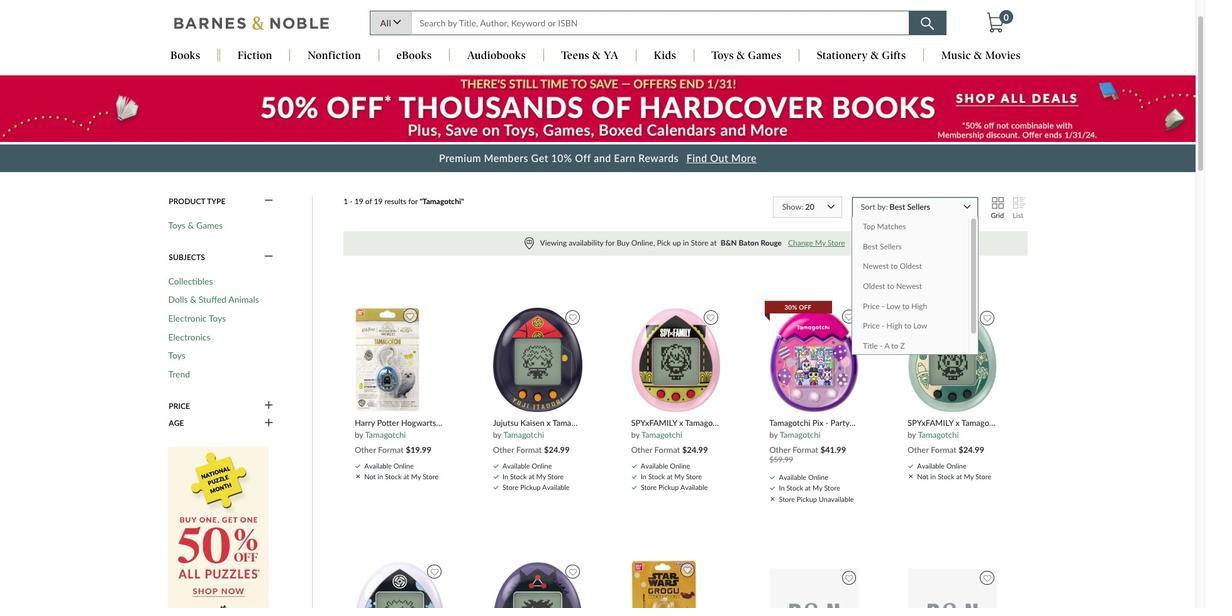 Task type: locate. For each thing, give the bounding box(es) containing it.
format inside tamagotchi pix - party… by tamagotchi other format $41.99 $59.99
[[793, 446, 818, 456]]

not in stock at my store for $19.99
[[364, 473, 439, 481]]

plus image
[[264, 401, 273, 412], [264, 418, 273, 429]]

0 horizontal spatial not in stock at my store
[[364, 473, 439, 481]]

nonfiction
[[308, 49, 361, 62]]

spyxfamily for spyxfamily x tamagotchi - pink
[[631, 418, 677, 429]]

1 horizontal spatial spyxfamily
[[908, 418, 954, 429]]

1 vertical spatial low
[[914, 322, 928, 331]]

subjects button
[[168, 252, 274, 263]]

list box containing top matches
[[852, 217, 979, 357]]

kaisen
[[521, 418, 545, 429]]

1 - 19 of 19 results for "tamagotchi"
[[344, 197, 464, 206]]

change my store link
[[787, 238, 847, 248]]

main content
[[0, 75, 1196, 609]]

stock down jujutsu kaisen x tamagotchi -… by tamagotchi other format $24.99
[[510, 473, 527, 481]]

0 vertical spatial low
[[887, 302, 900, 311]]

my store down $19.99
[[411, 473, 439, 481]]

1 horizontal spatial in
[[683, 238, 689, 248]]

in down old price was $59.99 element
[[779, 485, 785, 493]]

kids
[[654, 49, 676, 62]]

1 minus image from the top
[[264, 196, 273, 207]]

best sellers link
[[853, 237, 969, 257]]

2 not in stock at my store from the left
[[917, 473, 992, 481]]

4 other from the left
[[769, 446, 791, 456]]

0 horizontal spatial toys & games
[[168, 220, 223, 231]]

spyxfamily x tamagotchi - pink by tamagotchi other format $24.99
[[631, 418, 749, 456]]

0 horizontal spatial spyxfamily
[[631, 418, 677, 429]]

5 other from the left
[[908, 446, 929, 456]]

in down jujutsu
[[503, 473, 508, 481]]

price down oldest to newest
[[863, 302, 880, 311]]

0 horizontal spatial games
[[196, 220, 223, 231]]

in right up
[[683, 238, 689, 248]]

low down price - low to high link
[[914, 322, 928, 331]]

other down spyxfamily x tamagotchi - pink link
[[631, 446, 652, 456]]

available online down $19.99
[[364, 462, 414, 470]]

to down price - low to high link
[[905, 322, 912, 331]]

3 tamagotchi link from the left
[[642, 430, 682, 440]]

close modal image
[[356, 475, 360, 479], [771, 498, 775, 501]]

3 $24.99 from the left
[[959, 446, 984, 456]]

product
[[169, 197, 205, 206]]

1 vertical spatial toys & games
[[168, 220, 223, 231]]

0 horizontal spatial store pickup available
[[503, 484, 570, 492]]

teens
[[561, 49, 590, 62]]

1 vertical spatial plus image
[[264, 418, 273, 429]]

in down harry potter hogwarts castle… by tamagotchi other format $19.99
[[378, 473, 383, 481]]

by inside tamagotchi pix - party… by tamagotchi other format $41.99 $59.99
[[769, 430, 778, 440]]

30%
[[785, 304, 797, 311]]

oldest
[[900, 262, 922, 271], [863, 282, 885, 291]]

low down oldest to newest
[[887, 302, 900, 311]]

30% off
[[785, 304, 812, 311]]

not for format
[[364, 473, 376, 481]]

1 vertical spatial newest
[[896, 282, 922, 291]]

1 horizontal spatial pickup
[[659, 484, 679, 492]]

grid link
[[991, 197, 1004, 220]]

available for jujutsu kaisen x tamagotchi -… by tamagotchi other format $24.99
[[503, 462, 530, 470]]

games inside main content
[[196, 220, 223, 231]]

at down jujutsu kaisen x tamagotchi -… by tamagotchi other format $24.99
[[529, 473, 535, 481]]

$24.99 inside spyxfamily x tamagotchi -… by tamagotchi other format $24.99
[[959, 446, 984, 456]]

online down spyxfamily x tamagotchi -… by tamagotchi other format $24.99
[[947, 462, 967, 470]]

0 vertical spatial for
[[408, 197, 418, 206]]

to up oldest to newest
[[891, 262, 898, 271]]

0
[[1004, 12, 1009, 23]]

check image
[[355, 465, 361, 468], [494, 465, 499, 468], [632, 465, 637, 468], [908, 465, 914, 468], [632, 476, 637, 479]]

tamagotchi link down the kaisen on the left bottom of page
[[503, 430, 544, 440]]

1 vertical spatial price
[[863, 322, 880, 331]]

1 horizontal spatial store pickup available
[[641, 484, 708, 492]]

games inside button
[[748, 49, 782, 62]]

stock down harry potter hogwarts castle… by tamagotchi other format $19.99
[[385, 473, 402, 481]]

high down the price - low to high
[[887, 322, 903, 331]]

2 horizontal spatial in stock at my store
[[779, 485, 840, 493]]

type
[[207, 197, 226, 206]]

toys down product at top
[[168, 220, 186, 231]]

0 horizontal spatial not
[[364, 473, 376, 481]]

& for toys & games link in the left of the page
[[188, 220, 194, 231]]

1 by from the left
[[355, 430, 363, 440]]

check image
[[494, 476, 499, 479], [770, 476, 775, 480], [494, 486, 499, 490], [632, 486, 637, 490], [770, 487, 775, 491]]

toys & games inside main content
[[168, 220, 223, 231]]

plus image up age dropdown button
[[264, 401, 273, 412]]

price for price - high to low
[[863, 322, 880, 331]]

online for jujutsu kaisen x tamagotchi -… by tamagotchi other format $24.99
[[532, 462, 552, 470]]

2 $24.99 from the left
[[682, 446, 708, 456]]

best sellers
[[863, 242, 902, 251]]

in down spyxfamily x tamagotchi - pink by tamagotchi other format $24.99
[[641, 473, 647, 481]]

Search by Title, Author, Keyword or ISBN text field
[[412, 11, 909, 36]]

online for harry potter hogwarts castle… by tamagotchi other format $19.99
[[394, 462, 414, 470]]

… inside jujutsu kaisen x tamagotchi -… by tamagotchi other format $24.99
[[599, 418, 605, 429]]

1 vertical spatial for
[[605, 238, 615, 248]]

1 not from the left
[[364, 473, 376, 481]]

stock up store pickup unavailable
[[787, 485, 803, 493]]

title: star wars grogu tamagotchi blue ver. image
[[631, 560, 698, 609]]

title - a to z
[[863, 342, 905, 351]]

oldest down newest to oldest
[[863, 282, 885, 291]]

2 not from the left
[[917, 473, 929, 481]]

price up age
[[169, 402, 190, 411]]

to for low
[[902, 302, 910, 311]]

bopis small image
[[525, 238, 534, 250]]

z
[[900, 342, 905, 351]]

not in stock at my store down spyxfamily x tamagotchi -… by tamagotchi other format $24.99
[[917, 473, 992, 481]]

high down oldest to newest link
[[911, 302, 927, 311]]

store pickup available down jujutsu kaisen x tamagotchi -… by tamagotchi other format $24.99
[[503, 484, 570, 492]]

plus image for price
[[264, 401, 273, 412]]

by inside harry potter hogwarts castle… by tamagotchi other format $19.99
[[355, 430, 363, 440]]

2 other from the left
[[493, 446, 514, 456]]

high
[[911, 302, 927, 311], [887, 322, 903, 331]]

region inside main content
[[344, 232, 1028, 256]]

by down harry
[[355, 430, 363, 440]]

tamagotchi link down spyxfamily x tamagotchi -… link
[[918, 430, 959, 440]]

for left buy
[[605, 238, 615, 248]]

19 left of
[[355, 197, 363, 206]]

more
[[732, 152, 757, 164]]

in
[[503, 473, 508, 481], [641, 473, 647, 481], [779, 485, 785, 493]]

2 … from the left
[[1008, 418, 1014, 429]]

in for harry potter hogwarts castle… by tamagotchi other format $19.99
[[378, 473, 383, 481]]

online down jujutsu kaisen x tamagotchi -… by tamagotchi other format $24.99
[[532, 462, 552, 470]]

2 horizontal spatial $24.99
[[959, 446, 984, 456]]

1 vertical spatial close modal image
[[771, 498, 775, 501]]

newest
[[863, 262, 889, 271], [896, 282, 922, 291]]

in stock at my store down jujutsu kaisen x tamagotchi -… by tamagotchi other format $24.99
[[503, 473, 564, 481]]

online down spyxfamily x tamagotchi - pink by tamagotchi other format $24.99
[[670, 462, 690, 470]]

available online for spyxfamily x tamagotchi -… by tamagotchi other format $24.99
[[917, 462, 967, 470]]

region containing viewing availability for buy online, pick up in store at
[[344, 232, 1028, 256]]

not right close modal icon
[[917, 473, 929, 481]]

tamagotchi link down potter
[[365, 430, 406, 440]]

$41.99
[[821, 446, 846, 456]]

2 store pickup available from the left
[[641, 484, 708, 492]]

2 horizontal spatial in
[[931, 473, 936, 481]]

5 tamagotchi link from the left
[[918, 430, 959, 440]]

oldest down best sellers link
[[900, 262, 922, 271]]

tamagotchi link down tamagotchi pix - party… link
[[780, 430, 821, 440]]

other down tamagotchi pix - party… link
[[769, 446, 791, 456]]

available for harry potter hogwarts castle… by tamagotchi other format $19.99
[[364, 462, 392, 470]]

rouge
[[761, 238, 782, 248]]

newest down best
[[863, 262, 889, 271]]

price - high to low
[[863, 322, 928, 331]]

pickup for $24.99
[[659, 484, 679, 492]]

to left z
[[891, 342, 899, 351]]

1 horizontal spatial close modal image
[[771, 498, 775, 501]]

1 vertical spatial oldest
[[863, 282, 885, 291]]

advertisement element
[[168, 448, 269, 609]]

in for other
[[503, 473, 508, 481]]

spyxfamily x tamagotchi - pink link
[[631, 418, 749, 429]]

1 horizontal spatial 19
[[374, 197, 383, 206]]

store pickup available for format
[[503, 484, 570, 492]]

not in stock at my store
[[364, 473, 439, 481], [917, 473, 992, 481]]

off
[[799, 304, 812, 311]]

0 vertical spatial price
[[863, 302, 880, 311]]

2 spyxfamily from the left
[[908, 418, 954, 429]]

& for music & movies button
[[974, 49, 983, 62]]

2 plus image from the top
[[264, 418, 273, 429]]

in for format
[[641, 473, 647, 481]]

close modal image for store
[[771, 498, 775, 501]]

other up close modal icon
[[908, 446, 929, 456]]

1 horizontal spatial not in stock at my store
[[917, 473, 992, 481]]

close modal image down old price was $59.99 element
[[771, 498, 775, 501]]

1 $24.99 from the left
[[544, 446, 570, 456]]

earn
[[614, 152, 636, 164]]

2 vertical spatial price
[[169, 402, 190, 411]]

pix
[[813, 418, 824, 429]]

None field
[[412, 11, 909, 36]]

format left $41.99
[[793, 446, 818, 456]]

product type button
[[168, 196, 274, 207]]

format inside harry potter hogwarts castle… by tamagotchi other format $19.99
[[378, 446, 404, 456]]

tamagotchi link for spyxfamily x tamagotchi - pink
[[642, 430, 682, 440]]

1 not in stock at my store from the left
[[364, 473, 439, 481]]

find
[[687, 152, 707, 164]]

$24.99 down spyxfamily x tamagotchi -… link
[[959, 446, 984, 456]]

20 link
[[773, 197, 843, 222]]

at
[[710, 238, 717, 248], [403, 473, 409, 481], [529, 473, 535, 481], [667, 473, 673, 481], [956, 473, 962, 481], [805, 485, 811, 493]]

1 horizontal spatial in
[[641, 473, 647, 481]]

2 format from the left
[[516, 446, 542, 456]]

price for price - low to high
[[863, 302, 880, 311]]

in stock at my store for format
[[503, 473, 564, 481]]

spyxfamily inside spyxfamily x tamagotchi -… by tamagotchi other format $24.99
[[908, 418, 954, 429]]

tamagotchi link down spyxfamily x tamagotchi - pink link
[[642, 430, 682, 440]]

minus image for subjects
[[264, 252, 273, 263]]

online
[[394, 462, 414, 470], [532, 462, 552, 470], [670, 462, 690, 470], [947, 462, 967, 470], [808, 474, 828, 482]]

store pickup available
[[503, 484, 570, 492], [641, 484, 708, 492]]

pickup
[[520, 484, 541, 492], [659, 484, 679, 492], [797, 495, 817, 504]]

to for high
[[905, 322, 912, 331]]

pickup down spyxfamily x tamagotchi - pink by tamagotchi other format $24.99
[[659, 484, 679, 492]]

format down the kaisen on the left bottom of page
[[516, 446, 542, 456]]

x inside spyxfamily x tamagotchi -… by tamagotchi other format $24.99
[[956, 418, 960, 429]]

online down $19.99
[[394, 462, 414, 470]]

top
[[863, 222, 875, 232]]

toys inside button
[[712, 49, 734, 62]]

my store down spyxfamily x tamagotchi - pink by tamagotchi other format $24.99
[[675, 473, 702, 481]]

for
[[408, 197, 418, 206], [605, 238, 615, 248]]

& for stationery & gifts button
[[871, 49, 879, 62]]

2 horizontal spatial x
[[956, 418, 960, 429]]

format down spyxfamily x tamagotchi -… link
[[931, 446, 957, 456]]

games
[[748, 49, 782, 62], [196, 220, 223, 231]]

0 horizontal spatial in
[[378, 473, 383, 481]]

available
[[364, 462, 392, 470], [503, 462, 530, 470], [641, 462, 668, 470], [917, 462, 945, 470], [779, 474, 807, 482], [542, 484, 570, 492], [680, 484, 708, 492]]

by up '$59.99'
[[769, 430, 778, 440]]

pickup down jujutsu kaisen x tamagotchi -… by tamagotchi other format $24.99
[[520, 484, 541, 492]]

check image for jujutsu kaisen x tamagotchi -… by tamagotchi other format $24.99
[[494, 465, 499, 468]]

age
[[169, 419, 184, 428]]

grid
[[991, 211, 1004, 220]]

of
[[365, 197, 372, 206]]

get
[[531, 152, 549, 164]]

1 x from the left
[[547, 418, 551, 429]]

2 by from the left
[[493, 430, 501, 440]]

party…
[[831, 418, 856, 429]]

available for tamagotchi pix - party… by tamagotchi other format $41.99 $59.99
[[779, 474, 807, 482]]

1 horizontal spatial $24.99
[[682, 446, 708, 456]]

1 store pickup available from the left
[[503, 484, 570, 492]]

format down potter
[[378, 446, 404, 456]]

"tamagotchi"
[[420, 197, 464, 206]]

title: tamagotchi pix - party (balloons) image
[[769, 309, 860, 413]]

for right results
[[408, 197, 418, 206]]

plus image for age
[[264, 418, 273, 429]]

format inside spyxfamily x tamagotchi -… by tamagotchi other format $24.99
[[931, 446, 957, 456]]

ebooks button
[[379, 49, 449, 63]]

harry potter hogwarts castle… by tamagotchi other format $19.99
[[355, 418, 467, 456]]

music & movies button
[[924, 49, 1038, 63]]

in right close modal icon
[[931, 473, 936, 481]]

3 other from the left
[[631, 446, 652, 456]]

$24.99 down jujutsu kaisen x tamagotchi -… link
[[544, 446, 570, 456]]

toys & games link
[[168, 220, 223, 231]]

2 x from the left
[[679, 418, 683, 429]]

3 by from the left
[[631, 430, 640, 440]]

not down harry
[[364, 473, 376, 481]]

0 horizontal spatial pickup
[[520, 484, 541, 492]]

games for toys & games button
[[748, 49, 782, 62]]

in stock at my store down spyxfamily x tamagotchi - pink by tamagotchi other format $24.99
[[641, 473, 702, 481]]

4 format from the left
[[793, 446, 818, 456]]

-
[[350, 197, 353, 206], [882, 302, 885, 311], [882, 322, 885, 331], [880, 342, 883, 351], [596, 418, 599, 429], [728, 418, 731, 429], [826, 418, 829, 429], [1005, 418, 1008, 429]]

pickup left unavailable on the right bottom of page
[[797, 495, 817, 504]]

not for other
[[917, 473, 929, 481]]

to for a
[[891, 342, 899, 351]]

0 horizontal spatial in stock at my store
[[503, 473, 564, 481]]

low
[[887, 302, 900, 311], [914, 322, 928, 331]]

hogwarts
[[401, 418, 436, 429]]

to down oldest to newest link
[[902, 302, 910, 311]]

3 format from the left
[[655, 446, 680, 456]]

0 horizontal spatial …
[[599, 418, 605, 429]]

1 other from the left
[[355, 446, 376, 456]]

0 horizontal spatial x
[[547, 418, 551, 429]]

format down spyxfamily x tamagotchi - pink link
[[655, 446, 680, 456]]

2 minus image from the top
[[264, 252, 273, 263]]

1 format from the left
[[378, 446, 404, 456]]

viewing availability for buy online, pick up in store at b&n baton rouge change my store
[[540, 238, 845, 248]]

19 right of
[[374, 197, 383, 206]]

region
[[344, 232, 1028, 256]]

list box inside main content
[[852, 217, 979, 357]]

close modal image
[[909, 475, 913, 479]]

gifts
[[882, 49, 906, 62]]

1
[[344, 197, 348, 206]]

1 horizontal spatial games
[[748, 49, 782, 62]]

1 horizontal spatial …
[[1008, 418, 1014, 429]]

0 vertical spatial games
[[748, 49, 782, 62]]

store
[[691, 238, 709, 248], [828, 238, 845, 248], [503, 484, 519, 492], [641, 484, 657, 492], [779, 495, 795, 504]]

5 by from the left
[[908, 430, 916, 440]]

& for toys & games button
[[737, 49, 745, 62]]

& for dolls & stuffed animals link
[[190, 295, 196, 305]]

1 vertical spatial games
[[196, 220, 223, 231]]

newest down newest to oldest link
[[896, 282, 922, 291]]

- inside spyxfamily x tamagotchi - pink by tamagotchi other format $24.99
[[728, 418, 731, 429]]

my store
[[411, 473, 439, 481], [536, 473, 564, 481], [675, 473, 702, 481], [964, 473, 992, 481], [813, 485, 840, 493]]

stock
[[385, 473, 402, 481], [510, 473, 527, 481], [648, 473, 665, 481], [938, 473, 955, 481], [787, 485, 803, 493]]

price
[[863, 302, 880, 311], [863, 322, 880, 331], [169, 402, 190, 411]]

1 vertical spatial minus image
[[264, 252, 273, 263]]

tamagotchi pix - party… by tamagotchi other format $41.99 $59.99
[[769, 418, 856, 465]]

title: jujutsu kaisen x tamagotchi - megumi fushiguro image
[[493, 562, 583, 609]]

1 vertical spatial high
[[887, 322, 903, 331]]

format inside jujutsu kaisen x tamagotchi -… by tamagotchi other format $24.99
[[516, 446, 542, 456]]

1 horizontal spatial toys & games
[[712, 49, 782, 62]]

available online down jujutsu kaisen x tamagotchi -… by tamagotchi other format $24.99
[[503, 462, 552, 470]]

1 horizontal spatial in stock at my store
[[641, 473, 702, 481]]

toys right kids button
[[712, 49, 734, 62]]

2 tamagotchi link from the left
[[503, 430, 544, 440]]

at down $19.99
[[403, 473, 409, 481]]

toys & games inside button
[[712, 49, 782, 62]]

0 horizontal spatial $24.99
[[544, 446, 570, 456]]

20
[[805, 202, 815, 212]]

other down jujutsu
[[493, 446, 514, 456]]

price up title in the right bottom of the page
[[863, 322, 880, 331]]

1 … from the left
[[599, 418, 605, 429]]

store pickup available down spyxfamily x tamagotchi - pink by tamagotchi other format $24.99
[[641, 484, 708, 492]]

to
[[891, 262, 898, 271], [887, 282, 894, 291], [902, 302, 910, 311], [905, 322, 912, 331], [891, 342, 899, 351]]

1 horizontal spatial oldest
[[900, 262, 922, 271]]

tamagotchi link for harry potter hogwarts castle…
[[365, 430, 406, 440]]

by down jujutsu
[[493, 430, 501, 440]]

other inside spyxfamily x tamagotchi - pink by tamagotchi other format $24.99
[[631, 446, 652, 456]]

… inside spyxfamily x tamagotchi -… by tamagotchi other format $24.99
[[1008, 418, 1014, 429]]

1 plus image from the top
[[264, 401, 273, 412]]

1 tamagotchi link from the left
[[365, 430, 406, 440]]

1 horizontal spatial high
[[911, 302, 927, 311]]

0 horizontal spatial 19
[[355, 197, 363, 206]]

- inside tamagotchi pix - party… by tamagotchi other format $41.99 $59.99
[[826, 418, 829, 429]]

0 horizontal spatial in
[[503, 473, 508, 481]]

list box
[[852, 217, 979, 357]]

2 19 from the left
[[374, 197, 383, 206]]

3 x from the left
[[956, 418, 960, 429]]

available online up store pickup unavailable
[[779, 474, 828, 482]]

online for spyxfamily x tamagotchi - pink by tamagotchi other format $24.99
[[670, 462, 690, 470]]

plus image down price dropdown button
[[264, 418, 273, 429]]

$24.99 inside spyxfamily x tamagotchi - pink by tamagotchi other format $24.99
[[682, 446, 708, 456]]

0 horizontal spatial low
[[887, 302, 900, 311]]

tamagotchi
[[553, 418, 594, 429], [685, 418, 726, 429], [769, 418, 811, 429], [962, 418, 1003, 429], [365, 430, 406, 440], [503, 430, 544, 440], [642, 430, 682, 440], [780, 430, 821, 440], [918, 430, 959, 440]]

$24.99 inside jujutsu kaisen x tamagotchi -… by tamagotchi other format $24.99
[[544, 446, 570, 456]]

0 vertical spatial minus image
[[264, 196, 273, 207]]

grid view active image
[[991, 197, 1002, 212]]

online up store pickup unavailable
[[808, 474, 828, 482]]

&
[[592, 49, 601, 62], [737, 49, 745, 62], [871, 49, 879, 62], [974, 49, 983, 62], [188, 220, 194, 231], [190, 295, 196, 305]]

1 horizontal spatial not
[[917, 473, 929, 481]]

available online down spyxfamily x tamagotchi -… by tamagotchi other format $24.99
[[917, 462, 967, 470]]

available online down spyxfamily x tamagotchi - pink by tamagotchi other format $24.99
[[641, 462, 690, 470]]

not in stock at my store down $19.99
[[364, 473, 439, 481]]

spyxfamily inside spyxfamily x tamagotchi - pink by tamagotchi other format $24.99
[[631, 418, 677, 429]]

in stock at my store up store pickup unavailable
[[779, 485, 840, 493]]

close modal image down harry
[[356, 475, 360, 479]]

5 format from the left
[[931, 446, 957, 456]]

by up close modal icon
[[908, 430, 916, 440]]

sellers
[[880, 242, 902, 251]]

0 horizontal spatial close modal image
[[356, 475, 360, 479]]

other inside harry potter hogwarts castle… by tamagotchi other format $19.99
[[355, 446, 376, 456]]

my store down jujutsu kaisen x tamagotchi -… by tamagotchi other format $24.99
[[536, 473, 564, 481]]

0 vertical spatial toys & games
[[712, 49, 782, 62]]

0 vertical spatial plus image
[[264, 401, 273, 412]]

x inside spyxfamily x tamagotchi - pink by tamagotchi other format $24.99
[[679, 418, 683, 429]]

my
[[815, 238, 826, 248]]

my store up unavailable on the right bottom of page
[[813, 485, 840, 493]]

teens & ya
[[561, 49, 619, 62]]

1 horizontal spatial x
[[679, 418, 683, 429]]

newest to oldest link
[[853, 257, 969, 277]]

title: spyxfamily x tamagotchi - green image
[[907, 308, 998, 413]]

online for tamagotchi pix - party… by tamagotchi other format $41.99 $59.99
[[808, 474, 828, 482]]

cart image
[[987, 13, 1004, 33]]

$24.99 down spyxfamily x tamagotchi - pink link
[[682, 446, 708, 456]]

by down spyxfamily x tamagotchi - pink link
[[631, 430, 640, 440]]

4 by from the left
[[769, 430, 778, 440]]

1 spyxfamily from the left
[[631, 418, 677, 429]]

minus image
[[264, 196, 273, 207], [264, 252, 273, 263]]

1 horizontal spatial newest
[[896, 282, 922, 291]]

4 tamagotchi link from the left
[[780, 430, 821, 440]]

0 horizontal spatial newest
[[863, 262, 889, 271]]

other down harry
[[355, 446, 376, 456]]

0 vertical spatial close modal image
[[356, 475, 360, 479]]

potter
[[377, 418, 399, 429]]

castle…
[[438, 418, 467, 429]]



Task type: describe. For each thing, give the bounding box(es) containing it.
music
[[942, 49, 971, 62]]

pick
[[657, 238, 671, 248]]

price - low to high
[[863, 302, 927, 311]]

price inside dropdown button
[[169, 402, 190, 411]]

audiobooks button
[[450, 49, 543, 63]]

stock down spyxfamily x tamagotchi - pink by tamagotchi other format $24.99
[[648, 473, 665, 481]]

electronic toys
[[168, 313, 226, 324]]

search image
[[921, 17, 934, 30]]

available online for jujutsu kaisen x tamagotchi -… by tamagotchi other format $24.99
[[503, 462, 552, 470]]

other inside jujutsu kaisen x tamagotchi -… by tamagotchi other format $24.99
[[493, 446, 514, 456]]

x for spyxfamily x tamagotchi -…
[[956, 418, 960, 429]]

title - a to z link
[[853, 337, 969, 357]]

age button
[[168, 418, 274, 429]]

price button
[[168, 401, 274, 412]]

toys & games button
[[694, 49, 799, 63]]

music & movies
[[942, 49, 1021, 62]]

tamagotchi link for tamagotchi pix - party…
[[780, 430, 821, 440]]

$24.99 for spyxfamily x tamagotchi - pink by tamagotchi other format $24.99
[[682, 446, 708, 456]]

other inside tamagotchi pix - party… by tamagotchi other format $41.99 $59.99
[[769, 446, 791, 456]]

0 button
[[986, 10, 1013, 34]]

stationery
[[817, 49, 868, 62]]

0 vertical spatial oldest
[[900, 262, 922, 271]]

electronic
[[168, 313, 207, 324]]

list
[[1013, 211, 1024, 220]]

electronics link
[[168, 332, 210, 343]]

price - high to low link
[[853, 317, 969, 337]]

tamagotchi link for jujutsu kaisen x tamagotchi -…
[[503, 430, 544, 440]]

premium
[[439, 152, 481, 164]]

kids button
[[637, 49, 694, 63]]

books button
[[153, 49, 218, 63]]

list link
[[1013, 197, 1024, 220]]

title: uni pink image
[[769, 569, 860, 609]]

toys & games for toys & games link in the left of the page
[[168, 220, 223, 231]]

at down spyxfamily x tamagotchi -… by tamagotchi other format $24.99
[[956, 473, 962, 481]]

- inside spyxfamily x tamagotchi -… by tamagotchi other format $24.99
[[1005, 418, 1008, 429]]

$59.99
[[769, 456, 794, 465]]

stationery & gifts button
[[800, 49, 924, 63]]

by inside spyxfamily x tamagotchi -… by tamagotchi other format $24.99
[[908, 430, 916, 440]]

1 horizontal spatial for
[[605, 238, 615, 248]]

available online for spyxfamily x tamagotchi - pink by tamagotchi other format $24.99
[[641, 462, 690, 470]]

collectibles link
[[168, 276, 213, 287]]

close modal image for not
[[356, 475, 360, 479]]

trend
[[168, 369, 190, 380]]

at down spyxfamily x tamagotchi - pink by tamagotchi other format $24.99
[[667, 473, 673, 481]]

0 vertical spatial newest
[[863, 262, 889, 271]]

to down newest to oldest
[[887, 282, 894, 291]]

best
[[863, 242, 878, 251]]

minus image for product type
[[264, 196, 273, 207]]

pickup for format
[[520, 484, 541, 492]]

trend link
[[168, 369, 190, 380]]

store pickup available for $24.99
[[641, 484, 708, 492]]

tamagotchi pix - party… link
[[769, 418, 858, 429]]

buy
[[617, 238, 629, 248]]

books
[[171, 49, 200, 62]]

1 19 from the left
[[355, 197, 363, 206]]

title: harry potter hogwarts castle tamagotchi image
[[355, 306, 421, 413]]

electronic toys link
[[168, 313, 226, 324]]

price - low to high link
[[853, 297, 969, 317]]

dolls & stuffed animals
[[168, 295, 259, 305]]

b&n baton
[[721, 238, 759, 248]]

- inside jujutsu kaisen x tamagotchi -… by tamagotchi other format $24.99
[[596, 418, 599, 429]]

available online for harry potter hogwarts castle… by tamagotchi other format $19.99
[[364, 462, 414, 470]]

online for spyxfamily x tamagotchi -… by tamagotchi other format $24.99
[[947, 462, 967, 470]]

premium members get 10% off and earn rewards find out more
[[439, 152, 757, 164]]

harry potter hogwarts castle… link
[[355, 418, 467, 429]]

not in stock at my store for format
[[917, 473, 992, 481]]

list view active image
[[1013, 197, 1024, 212]]

collectibles
[[168, 276, 213, 287]]

50% off thousans of hardcover books, plus, save on toys, games, boxed calendars and more image
[[0, 76, 1196, 142]]

spyxfamily x tamagotchi -… link
[[908, 418, 1014, 429]]

0 vertical spatial high
[[911, 302, 927, 311]]

viewing
[[540, 238, 567, 248]]

stock right close modal icon
[[938, 473, 955, 481]]

unavailable
[[819, 495, 854, 504]]

subjects
[[169, 253, 205, 262]]

spyxfamily for spyxfamily x tamagotchi -…
[[908, 418, 954, 429]]

10%
[[551, 152, 572, 164]]

check image for spyxfamily x tamagotchi - pink by tamagotchi other format $24.99
[[632, 465, 637, 468]]

1 horizontal spatial low
[[914, 322, 928, 331]]

up
[[673, 238, 681, 248]]

toys down dolls & stuffed animals link
[[209, 313, 226, 324]]

x inside jujutsu kaisen x tamagotchi -… by tamagotchi other format $24.99
[[547, 418, 551, 429]]

fiction button
[[220, 49, 290, 63]]

stationery & gifts
[[817, 49, 906, 62]]

$19.99
[[406, 446, 431, 456]]

tamagotchi link for spyxfamily x tamagotchi -…
[[918, 430, 959, 440]]

available online for tamagotchi pix - party… by tamagotchi other format $41.99 $59.99
[[779, 474, 828, 482]]

2 horizontal spatial pickup
[[797, 495, 817, 504]]

& for teens & ya button
[[592, 49, 601, 62]]

rewards
[[639, 152, 679, 164]]

ebooks
[[396, 49, 432, 62]]

in stock at my store for $24.99
[[641, 473, 702, 481]]

fiction
[[238, 49, 272, 62]]

by inside spyxfamily x tamagotchi - pink by tamagotchi other format $24.99
[[631, 430, 640, 440]]

0 horizontal spatial for
[[408, 197, 418, 206]]

teens & ya button
[[544, 49, 636, 63]]

a
[[885, 342, 890, 351]]

check image for spyxfamily x tamagotchi -… by tamagotchi other format $24.99
[[908, 465, 914, 468]]

toys link
[[168, 351, 186, 362]]

members
[[484, 152, 529, 164]]

main content containing premium members get 10% off and earn rewards
[[0, 75, 1196, 609]]

title: spyxfamily x tamagotchi - pink image
[[631, 308, 721, 413]]

tamagotchi inside harry potter hogwarts castle… by tamagotchi other format $19.99
[[365, 430, 406, 440]]

oldest to newest
[[863, 282, 922, 291]]

stuffed
[[199, 295, 227, 305]]

online,
[[631, 238, 655, 248]]

jujutsu
[[493, 418, 519, 429]]

0 horizontal spatial oldest
[[863, 282, 885, 291]]

at up store pickup unavailable
[[805, 485, 811, 493]]

jujutsu kaisen x tamagotchi -… link
[[493, 418, 605, 429]]

all link
[[370, 11, 412, 36]]

title: jujutsu kaisen x tamagotchi - yuji itadori image
[[493, 308, 583, 413]]

title: uni purple image
[[907, 569, 998, 609]]

logo image
[[174, 16, 330, 34]]

my store down spyxfamily x tamagotchi -… by tamagotchi other format $24.99
[[964, 473, 992, 481]]

0 horizontal spatial high
[[887, 322, 903, 331]]

electronics
[[168, 332, 210, 343]]

title
[[863, 342, 878, 351]]

available for spyxfamily x tamagotchi - pink by tamagotchi other format $24.99
[[641, 462, 668, 470]]

2 horizontal spatial in
[[779, 485, 785, 493]]

spyxfamily x tamagotchi -… by tamagotchi other format $24.99
[[908, 418, 1014, 456]]

in for spyxfamily x tamagotchi -… by tamagotchi other format $24.99
[[931, 473, 936, 481]]

by inside jujutsu kaisen x tamagotchi -… by tamagotchi other format $24.99
[[493, 430, 501, 440]]

oldest to newest link
[[853, 277, 969, 297]]

harry
[[355, 418, 375, 429]]

dolls & stuffed animals link
[[168, 295, 259, 306]]

other inside spyxfamily x tamagotchi -… by tamagotchi other format $24.99
[[908, 446, 929, 456]]

available for spyxfamily x tamagotchi -… by tamagotchi other format $24.99
[[917, 462, 945, 470]]

title: jujutsu kaisen x tamagotchi - satoru gojo image
[[355, 562, 445, 609]]

check image for harry potter hogwarts castle… by tamagotchi other format $19.99
[[355, 465, 361, 468]]

toys & games for toys & games button
[[712, 49, 782, 62]]

x for spyxfamily x tamagotchi - pink
[[679, 418, 683, 429]]

format inside spyxfamily x tamagotchi - pink by tamagotchi other format $24.99
[[655, 446, 680, 456]]

audiobooks
[[467, 49, 526, 62]]

pink
[[733, 418, 749, 429]]

newest to oldest
[[863, 262, 922, 271]]

old price was $59.99 element
[[769, 456, 794, 465]]

$24.99 for spyxfamily x tamagotchi -… by tamagotchi other format $24.99
[[959, 446, 984, 456]]

off
[[575, 152, 591, 164]]

top matches
[[863, 222, 906, 232]]

at left b&n baton
[[710, 238, 717, 248]]

games for toys & games link in the left of the page
[[196, 220, 223, 231]]

ya
[[604, 49, 619, 62]]

matches
[[877, 222, 906, 232]]

and
[[594, 152, 611, 164]]

top matches link
[[853, 217, 969, 237]]

movies
[[985, 49, 1021, 62]]

toys up trend
[[168, 351, 186, 361]]



Task type: vqa. For each thing, say whether or not it's contained in the screenshot.
top The Games
yes



